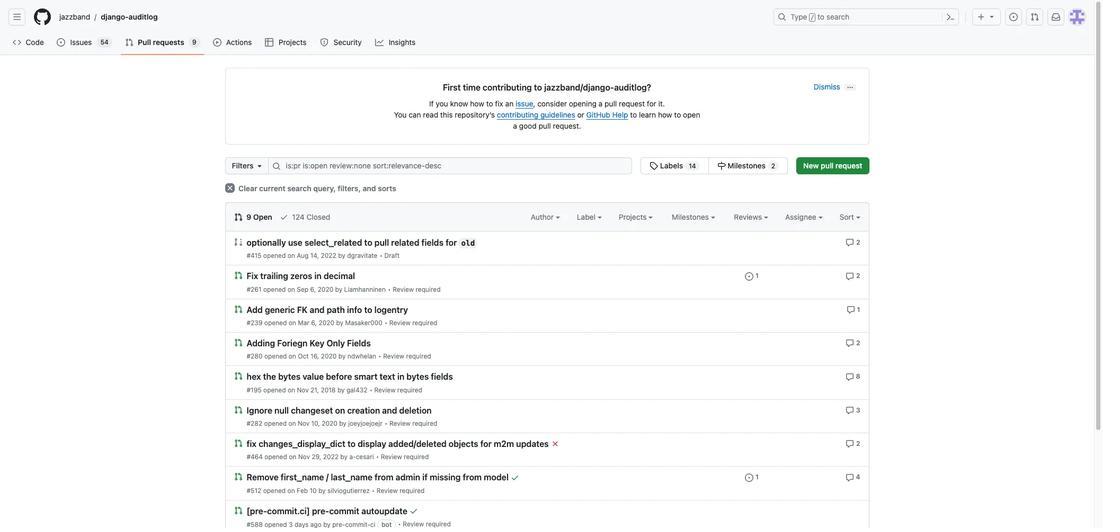 Task type: describe. For each thing, give the bounding box(es) containing it.
10,
[[311, 420, 320, 428]]

0 vertical spatial projects
[[279, 38, 307, 47]]

8 link
[[845, 372, 860, 381]]

2 for optionally use select_related to pull related fields for
[[856, 238, 860, 246]]

model
[[484, 473, 509, 482]]

1 vertical spatial 2022
[[323, 453, 339, 461]]

assignee button
[[785, 211, 823, 223]]

jazzband / django-auditlog
[[59, 12, 158, 21]]

projects button
[[619, 211, 653, 223]]

git pull request image
[[125, 38, 134, 47]]

labels 14
[[658, 161, 696, 170]]

54
[[100, 38, 109, 46]]

jazzband link
[[55, 8, 94, 25]]

Issues search field
[[268, 157, 632, 174]]

projects inside popup button
[[619, 212, 649, 221]]

to inside optionally use select_related to pull related fields for old #415             opened on aug 14, 2022 by dgravitate • draft
[[364, 238, 372, 248]]

smart
[[354, 372, 378, 382]]

clear current search query, filters, and sorts
[[237, 184, 396, 193]]

2 horizontal spatial for
[[647, 99, 656, 108]]

notifications image
[[1052, 13, 1060, 21]]

opened inside ignore null changeset on creation and deletion #282             opened on nov 10, 2020 by joeyjoejoejr • review required
[[264, 420, 287, 428]]

and for creation
[[382, 406, 397, 415]]

projects link
[[261, 34, 312, 50]]

security
[[334, 38, 362, 47]]

type
[[791, 12, 807, 21]]

14
[[689, 162, 696, 170]]

2020 inside fix trailing zeros in decimal #261             opened on sep 6, 2020 by liamhanninen • review required
[[318, 285, 333, 293]]

open pull request image for [pre-commit.ci] pre-commit autoupdate
[[234, 506, 242, 515]]

triangle down image
[[988, 12, 996, 21]]

review required link down 11 / 11 checks ok image
[[403, 520, 451, 528]]

on down the 'null' on the left bottom of the page
[[288, 420, 296, 428]]

milestone image
[[717, 162, 726, 170]]

fix changes_display_dict to display added/deleted objects for m2m updates
[[247, 439, 549, 449]]

fields inside hex the bytes value before smart text in bytes fields #195             opened on nov 21, 2018 by gal432 • review required
[[431, 372, 453, 382]]

insights link
[[371, 34, 421, 50]]

2 for adding foriegn key only fields
[[856, 339, 860, 347]]

author button
[[531, 211, 560, 223]]

masaker000 link
[[345, 319, 382, 327]]

• inside hex the bytes value before smart text in bytes fields #195             opened on nov 21, 2018 by gal432 • review required
[[370, 386, 373, 394]]

milestones button
[[672, 211, 715, 223]]

author
[[531, 212, 556, 221]]

open pull request image for ignore null changeset on creation and deletion
[[234, 406, 242, 414]]

requests
[[153, 38, 184, 47]]

on inside optionally use select_related to pull related fields for old #415             opened on aug 14, 2022 by dgravitate • draft
[[288, 252, 295, 260]]

opened right #464
[[265, 453, 287, 461]]

auditlog
[[129, 12, 158, 21]]

key
[[310, 339, 324, 348]]

you
[[394, 110, 407, 119]]

changes_display_dict
[[259, 439, 345, 449]]

how inside to learn how to open a good pull request.
[[658, 110, 672, 119]]

and for filters,
[[363, 184, 376, 193]]

6, inside fix trailing zeros in decimal #261             opened on sep 6, 2020 by liamhanninen • review required
[[310, 285, 316, 293]]

0 vertical spatial fix
[[495, 99, 503, 108]]

know
[[450, 99, 468, 108]]

124 closed
[[290, 212, 330, 221]]

issue element
[[641, 157, 788, 174]]

issue opened image for git pull request image to the right
[[1009, 13, 1018, 21]]

added/deleted
[[388, 439, 447, 449]]

to up a-
[[347, 439, 356, 449]]

2 bytes from the left
[[407, 372, 429, 382]]

required inside hex the bytes value before smart text in bytes fields #195             opened on nov 21, 2018 by gal432 • review required
[[397, 386, 422, 394]]

opening
[[569, 99, 597, 108]]

clear
[[238, 184, 257, 193]]

• right cesari
[[376, 453, 379, 461]]

updates
[[516, 439, 549, 449]]

opened down the remove
[[263, 487, 286, 495]]

add generic fk and path info to logentry #239             opened on mar 6, 2020 by masaker000 • review required
[[247, 305, 437, 327]]

jazzband/django-
[[544, 83, 614, 92]]

#195
[[247, 386, 262, 394]]

2 for fix trailing zeros in decimal
[[856, 272, 860, 280]]

review required link for silviogutierrez
[[377, 487, 425, 495]]

1 bytes from the left
[[278, 372, 300, 382]]

shield image
[[320, 38, 329, 47]]

1 vertical spatial 1
[[857, 306, 860, 313]]

on inside fix trailing zeros in decimal #261             opened on sep 6, 2020 by liamhanninen • review required
[[288, 285, 295, 293]]

open pull request element for add generic fk and path info to logentry
[[234, 304, 242, 313]]

this
[[440, 110, 453, 119]]

label button
[[577, 211, 602, 223]]

• inside 'add generic fk and path info to logentry #239             opened on mar 6, 2020 by masaker000 • review required'
[[385, 319, 388, 327]]

2022 inside optionally use select_related to pull related fields for old #415             opened on aug 14, 2022 by dgravitate • draft
[[321, 252, 336, 260]]

2 vertical spatial comment image
[[846, 440, 854, 448]]

comment image for 3 link at the bottom of page
[[846, 406, 854, 415]]

open pull request element for adding foriegn key only fields
[[234, 338, 242, 347]]

reviews button
[[734, 211, 768, 223]]

by right "10"
[[318, 487, 326, 495]]

milestones for milestones
[[672, 212, 711, 221]]

missing
[[430, 473, 461, 482]]

sort
[[840, 212, 854, 221]]

review inside 'add generic fk and path info to logentry #239             opened on mar 6, 2020 by masaker000 • review required'
[[389, 319, 411, 327]]

or
[[577, 110, 584, 119]]

you
[[436, 99, 448, 108]]

on inside hex the bytes value before smart text in bytes fields #195             opened on nov 21, 2018 by gal432 • review required
[[288, 386, 295, 394]]

2 vertical spatial nov
[[298, 453, 310, 461]]

you can read this repository's contributing guidelines or github help
[[394, 110, 628, 119]]

m2m
[[494, 439, 514, 449]]

text
[[380, 372, 395, 382]]

oct
[[298, 352, 309, 360]]

1 for remove first_name / last_name from admin if missing from model
[[756, 473, 759, 481]]

0 horizontal spatial request
[[619, 99, 645, 108]]

to right type
[[818, 12, 824, 21]]

gal432
[[346, 386, 367, 394]]

query,
[[313, 184, 336, 193]]

a-
[[349, 453, 356, 461]]

github
[[586, 110, 610, 119]]

filters
[[232, 161, 254, 170]]

silviogutierrez
[[327, 487, 370, 495]]

cesari
[[356, 453, 374, 461]]

to up , at the top left of the page
[[534, 83, 542, 92]]

/ for type
[[811, 14, 814, 21]]

commit
[[329, 506, 359, 516]]

1 link for fix trailing zeros in decimal
[[745, 271, 759, 281]]

info
[[347, 305, 362, 315]]

aug
[[297, 252, 309, 260]]

open pull request element for fix trailing zeros in decimal
[[234, 271, 242, 280]]

open pull request image for add generic fk and path info to logentry
[[234, 305, 242, 313]]

changeset
[[291, 406, 333, 415]]

fk
[[297, 305, 308, 315]]

review required link for gal432
[[374, 386, 422, 394]]

command palette image
[[946, 13, 955, 21]]

1 / 6 checks ok image
[[551, 440, 559, 448]]

to left 'open'
[[674, 110, 681, 119]]

open pull request image for hex the bytes value before smart text in bytes fields
[[234, 372, 242, 381]]

fix trailing zeros in decimal #261             opened on sep 6, 2020 by liamhanninen • review required
[[247, 272, 441, 293]]

11 / 11 checks ok image
[[409, 507, 418, 515]]

milestones for milestones 2
[[728, 161, 766, 170]]

a inside to learn how to open a good pull request.
[[513, 121, 517, 130]]

table image
[[265, 38, 274, 47]]

124
[[292, 212, 305, 221]]

1 link for remove first_name / last_name from admin if missing from model
[[745, 472, 759, 482]]

to right help
[[630, 110, 637, 119]]

fix trailing zeros in decimal link
[[247, 272, 355, 281]]

the
[[263, 372, 276, 382]]

review required link for liamhanninen
[[393, 285, 441, 293]]

reviews
[[734, 212, 764, 221]]

1 vertical spatial request
[[835, 161, 862, 170]]

sort button
[[840, 211, 860, 223]]

nov inside ignore null changeset on creation and deletion #282             opened on nov 10, 2020 by joeyjoejoejr • review required
[[298, 420, 310, 428]]

first_name
[[281, 473, 324, 482]]

jazzband
[[59, 12, 90, 21]]

generic
[[265, 305, 295, 315]]

new pull request link
[[796, 157, 869, 174]]

draft pull request image
[[234, 238, 242, 246]]

plus image
[[977, 13, 986, 21]]

sorts
[[378, 184, 396, 193]]

by inside 'add generic fk and path info to logentry #239             opened on mar 6, 2020 by masaker000 • review required'
[[336, 319, 343, 327]]

first
[[443, 83, 461, 92]]

gal432 link
[[346, 386, 367, 394]]

2020 inside 'add generic fk and path info to logentry #239             opened on mar 6, 2020 by masaker000 • review required'
[[319, 319, 334, 327]]

git pull request image inside 9 open link
[[234, 213, 242, 221]]

tag image
[[650, 162, 658, 170]]

in inside hex the bytes value before smart text in bytes fields #195             opened on nov 21, 2018 by gal432 • review required
[[397, 372, 404, 382]]

open pull request image for fix trailing zeros in decimal
[[234, 271, 242, 280]]

0 vertical spatial contributing
[[483, 83, 532, 92]]

• down autoupdate
[[398, 520, 401, 528]]

it.
[[658, 99, 665, 108]]

#239
[[247, 319, 263, 327]]

value
[[303, 372, 324, 382]]

remove first_name / last_name from admin if missing from model link
[[247, 473, 509, 482]]

review down fix changes_display_dict to display added/deleted objects for m2m updates
[[381, 453, 402, 461]]

2018
[[321, 386, 336, 394]]



Task type: vqa. For each thing, say whether or not it's contained in the screenshot.
the middle and
yes



Task type: locate. For each thing, give the bounding box(es) containing it.
1 horizontal spatial git pull request image
[[1031, 13, 1039, 21]]

0 vertical spatial git pull request image
[[1031, 13, 1039, 21]]

search image
[[273, 162, 281, 171]]

9 for 9
[[192, 38, 196, 46]]

2 link for adding foriegn key only fields
[[846, 338, 860, 348]]

request.
[[553, 121, 581, 130]]

8 open pull request element from the top
[[234, 506, 242, 515]]

pull right new
[[821, 161, 834, 170]]

• down logentry
[[385, 319, 388, 327]]

14,
[[310, 252, 319, 260]]

/
[[94, 12, 97, 21], [811, 14, 814, 21], [326, 473, 329, 482]]

issue opened image for remove first_name / last_name from admin if missing from model
[[745, 473, 753, 482]]

old
[[461, 239, 475, 248]]

review required link down deletion
[[389, 420, 437, 428]]

3 2 link from the top
[[846, 338, 860, 348]]

pull inside new pull request link
[[821, 161, 834, 170]]

• down remove first_name / last_name from admin if missing from model at the left of the page
[[372, 487, 375, 495]]

8
[[856, 373, 860, 381]]

0 horizontal spatial a
[[513, 121, 517, 130]]

code image
[[13, 38, 21, 47]]

fields
[[421, 238, 444, 248], [431, 372, 453, 382]]

required
[[416, 285, 441, 293], [412, 319, 437, 327], [406, 352, 431, 360], [397, 386, 422, 394], [412, 420, 437, 428], [404, 453, 429, 461], [400, 487, 425, 495], [426, 520, 451, 528]]

required inside 'add generic fk and path info to logentry #239             opened on mar 6, 2020 by masaker000 • review required'
[[412, 319, 437, 327]]

0 horizontal spatial /
[[94, 12, 97, 21]]

list
[[55, 8, 767, 25]]

1 vertical spatial 1 link
[[847, 304, 860, 314]]

0 horizontal spatial in
[[314, 272, 322, 281]]

sep
[[297, 285, 308, 293]]

hex the bytes value before smart text in bytes fields #195             opened on nov 21, 2018 by gal432 • review required
[[247, 372, 453, 394]]

bytes right the the
[[278, 372, 300, 382]]

open
[[683, 110, 700, 119]]

review required link down admin
[[377, 487, 425, 495]]

contributing
[[483, 83, 532, 92], [497, 110, 538, 119]]

1 2 link from the top
[[846, 237, 860, 247]]

by left a-
[[340, 453, 348, 461]]

review inside adding foriegn key only fields #280             opened on oct 16, 2020 by ndwhelan • review required
[[383, 352, 404, 360]]

6, inside 'add generic fk and path info to logentry #239             opened on mar 6, 2020 by masaker000 • review required'
[[311, 319, 317, 327]]

by inside fix trailing zeros in decimal #261             opened on sep 6, 2020 by liamhanninen • review required
[[335, 285, 342, 293]]

bytes right text
[[407, 372, 429, 382]]

0 vertical spatial 9
[[192, 38, 196, 46]]

comment image
[[846, 272, 854, 281], [847, 306, 855, 314], [846, 339, 854, 348], [846, 406, 854, 415], [845, 473, 854, 482]]

• left draft link
[[380, 252, 383, 260]]

open pull request image for fix changes_display_dict to display added/deleted objects for m2m updates
[[234, 439, 242, 448]]

draft pull request element
[[234, 237, 242, 246]]

on
[[288, 252, 295, 260], [288, 285, 295, 293], [289, 319, 296, 327], [289, 352, 296, 360], [288, 386, 295, 394], [335, 406, 345, 415], [288, 420, 296, 428], [289, 453, 296, 461], [287, 487, 295, 495]]

4 open pull request element from the top
[[234, 372, 242, 381]]

guidelines
[[540, 110, 575, 119]]

review down 11 / 11 checks ok image
[[403, 520, 424, 528]]

2
[[771, 162, 775, 170], [856, 238, 860, 246], [856, 272, 860, 280], [856, 339, 860, 347], [856, 440, 860, 448]]

1 horizontal spatial issue opened image
[[1009, 13, 1018, 21]]

by down select_related
[[338, 252, 345, 260]]

from left admin
[[375, 473, 394, 482]]

opened down optionally
[[263, 252, 286, 260]]

2020 down decimal
[[318, 285, 333, 293]]

label
[[577, 212, 598, 221]]

0 horizontal spatial bytes
[[278, 372, 300, 382]]

open pull request image left adding
[[234, 339, 242, 347]]

2 inside milestones 2
[[771, 162, 775, 170]]

2 2 link from the top
[[846, 271, 860, 281]]

2 link for fix trailing zeros in decimal
[[846, 271, 860, 281]]

1 vertical spatial projects
[[619, 212, 649, 221]]

remove first_name / last_name from admin if missing from model
[[247, 473, 509, 482]]

0 horizontal spatial how
[[470, 99, 484, 108]]

comment image for hex the bytes value before smart text in bytes fields
[[845, 373, 854, 381]]

feb
[[297, 487, 308, 495]]

actions
[[226, 38, 252, 47]]

3
[[856, 406, 860, 414]]

2020 inside adding foriegn key only fields #280             opened on oct 16, 2020 by ndwhelan • review required
[[321, 352, 337, 360]]

• inside optionally use select_related to pull related fields for old #415             opened on aug 14, 2022 by dgravitate • draft
[[380, 252, 383, 260]]

search right type
[[826, 12, 849, 21]]

0 vertical spatial for
[[647, 99, 656, 108]]

3 open pull request image from the top
[[234, 439, 242, 448]]

issue opened image
[[1009, 13, 1018, 21], [57, 38, 65, 47]]

0 vertical spatial open pull request image
[[234, 271, 242, 280]]

pull inside optionally use select_related to pull related fields for old #415             opened on aug 14, 2022 by dgravitate • draft
[[374, 238, 389, 248]]

1 vertical spatial for
[[446, 238, 457, 248]]

#282
[[247, 420, 262, 428]]

comment image for 4 link
[[845, 473, 854, 482]]

1 horizontal spatial projects
[[619, 212, 649, 221]]

none search field containing filters
[[225, 157, 788, 174]]

django-auditlog link
[[97, 8, 162, 25]]

0 horizontal spatial issue opened image
[[57, 38, 65, 47]]

by right 2018
[[337, 386, 345, 394]]

review required link for a-cesari
[[381, 453, 429, 461]]

2 open pull request image from the top
[[234, 406, 242, 414]]

#261
[[247, 285, 261, 293]]

2 open pull request element from the top
[[234, 304, 242, 313]]

2 horizontal spatial and
[[382, 406, 397, 415]]

for left old
[[446, 238, 457, 248]]

on down changes_display_dict
[[289, 453, 296, 461]]

0 horizontal spatial fix
[[247, 439, 257, 449]]

0 vertical spatial a
[[599, 99, 603, 108]]

to learn how to open a good pull request.
[[513, 110, 700, 130]]

masaker000
[[345, 319, 382, 327]]

1 vertical spatial fields
[[431, 372, 453, 382]]

1 issue opened image from the top
[[745, 272, 753, 281]]

opened down adding
[[264, 352, 287, 360]]

6, right sep
[[310, 285, 316, 293]]

1 vertical spatial contributing
[[497, 110, 538, 119]]

1 horizontal spatial fix
[[495, 99, 503, 108]]

comment image for optionally use select_related to pull related fields for
[[846, 239, 854, 247]]

1 horizontal spatial a
[[599, 99, 603, 108]]

and left deletion
[[382, 406, 397, 415]]

deletion
[[399, 406, 432, 415]]

0 horizontal spatial 9
[[192, 38, 196, 46]]

filters button
[[225, 157, 269, 174]]

review inside hex the bytes value before smart text in bytes fields #195             opened on nov 21, 2018 by gal432 • review required
[[374, 386, 396, 394]]

comment image for middle 1 link
[[847, 306, 855, 314]]

0 horizontal spatial milestones
[[672, 212, 711, 221]]

a down you can read this repository's contributing guidelines or github help
[[513, 121, 517, 130]]

first time contributing to jazzband/django-auditlog?
[[443, 83, 651, 92]]

#512
[[247, 487, 261, 495]]

1 vertical spatial open pull request image
[[234, 305, 242, 313]]

1 horizontal spatial /
[[326, 473, 329, 482]]

open pull request element for fix changes_display_dict to display added/deleted objects for m2m updates
[[234, 439, 242, 448]]

Search all issues text field
[[268, 157, 632, 174]]

opened down the the
[[263, 386, 286, 394]]

0 vertical spatial issue opened image
[[745, 272, 753, 281]]

time
[[463, 83, 481, 92]]

on up the 'null' on the left bottom of the page
[[288, 386, 295, 394]]

liamhanninen
[[344, 285, 386, 293]]

and right fk
[[310, 305, 325, 315]]

review required link down the fix changes_display_dict to display added/deleted objects for m2m updates link
[[381, 453, 429, 461]]

open pull request element
[[234, 271, 242, 280], [234, 304, 242, 313], [234, 338, 242, 347], [234, 372, 242, 381], [234, 405, 242, 414], [234, 439, 242, 448], [234, 472, 242, 481], [234, 506, 242, 515]]

logentry
[[374, 305, 408, 315]]

2020 down "add generic fk and path info to logentry" link
[[319, 319, 334, 327]]

nov
[[297, 386, 309, 394], [298, 420, 310, 428], [298, 453, 310, 461]]

projects right table image on the top left of page
[[279, 38, 307, 47]]

• right ndwhelan in the left bottom of the page
[[378, 352, 381, 360]]

2 from from the left
[[463, 473, 482, 482]]

1 horizontal spatial 9
[[246, 212, 251, 221]]

• inside adding foriegn key only fields #280             opened on oct 16, 2020 by ndwhelan • review required
[[378, 352, 381, 360]]

1 horizontal spatial and
[[363, 184, 376, 193]]

auditlog?
[[614, 83, 651, 92]]

review required link for ndwhelan
[[383, 352, 431, 360]]

2 horizontal spatial /
[[811, 14, 814, 21]]

review required link down logentry
[[389, 319, 437, 327]]

• inside fix trailing zeros in decimal #261             opened on sep 6, 2020 by liamhanninen • review required
[[388, 285, 391, 293]]

•
[[380, 252, 383, 260], [388, 285, 391, 293], [385, 319, 388, 327], [378, 352, 381, 360], [370, 386, 373, 394], [385, 420, 388, 428], [376, 453, 379, 461], [372, 487, 375, 495], [398, 520, 401, 528]]

issue link
[[516, 99, 533, 108]]

by down only
[[338, 352, 346, 360]]

2022 down select_related
[[321, 252, 336, 260]]

/ inside jazzband / django-auditlog
[[94, 12, 97, 21]]

0 horizontal spatial projects
[[279, 38, 307, 47]]

git pull request image left notifications icon
[[1031, 13, 1039, 21]]

2 vertical spatial open pull request image
[[234, 339, 242, 347]]

ignore null changeset on creation and deletion #282             opened on nov 10, 2020 by joeyjoejoejr • review required
[[247, 406, 437, 428]]

from left 'model'
[[463, 473, 482, 482]]

comment image inside 3 link
[[846, 406, 854, 415]]

repository's
[[455, 110, 495, 119]]

by down decimal
[[335, 285, 342, 293]]

4 2 link from the top
[[846, 439, 860, 448]]

• down smart
[[370, 386, 373, 394]]

milestones down 14
[[672, 212, 711, 221]]

issue
[[516, 99, 533, 108]]

pre-
[[312, 506, 329, 516]]

review required link for masaker000
[[389, 319, 437, 327]]

opened inside optionally use select_related to pull related fields for old #415             opened on aug 14, 2022 by dgravitate • draft
[[263, 252, 286, 260]]

a-cesari link
[[349, 453, 374, 461]]

contributing down issue link
[[497, 110, 538, 119]]

comment image inside 4 link
[[845, 473, 854, 482]]

review up logentry
[[393, 285, 414, 293]]

in right zeros
[[314, 272, 322, 281]]

16,
[[311, 352, 319, 360]]

0 vertical spatial nov
[[297, 386, 309, 394]]

a
[[599, 99, 603, 108], [513, 121, 517, 130]]

nov inside hex the bytes value before smart text in bytes fields #195             opened on nov 21, 2018 by gal432 • review required
[[297, 386, 309, 394]]

4
[[856, 473, 860, 481]]

None search field
[[225, 157, 788, 174]]

[pre-commit.ci] pre-commit autoupdate link
[[247, 506, 407, 516]]

by inside hex the bytes value before smart text in bytes fields #195             opened on nov 21, 2018 by gal432 • review required
[[337, 386, 345, 394]]

2 link for optionally use select_related to pull related fields for
[[846, 237, 860, 247]]

to up dgravitate link
[[364, 238, 372, 248]]

mar
[[298, 319, 309, 327]]

1 vertical spatial fix
[[247, 439, 257, 449]]

6 open pull request element from the top
[[234, 439, 242, 448]]

adding foriegn key only fields #280             opened on oct 16, 2020 by ndwhelan • review required
[[247, 339, 431, 360]]

#280
[[247, 352, 263, 360]]

review required link for joeyjoejoejr
[[389, 420, 437, 428]]

add
[[247, 305, 263, 315]]

4 open pull request image from the top
[[234, 473, 242, 481]]

2 vertical spatial 1
[[756, 473, 759, 481]]

review required link up text
[[383, 352, 431, 360]]

graph image
[[375, 38, 384, 47]]

open pull request element for [pre-commit.ci] pre-commit autoupdate
[[234, 506, 242, 515]]

1 vertical spatial in
[[397, 372, 404, 382]]

• inside ignore null changeset on creation and deletion #282             opened on nov 10, 2020 by joeyjoejoejr • review required
[[385, 420, 388, 428]]

6, right mar
[[311, 319, 317, 327]]

milestones inside issue element
[[728, 161, 766, 170]]

adding
[[247, 339, 275, 348]]

opened inside fix trailing zeros in decimal #261             opened on sep 6, 2020 by liamhanninen • review required
[[263, 285, 286, 293]]

• right the joeyjoejoejr link
[[385, 420, 388, 428]]

0 horizontal spatial from
[[375, 473, 394, 482]]

8 / 8 checks ok image
[[511, 473, 519, 482]]

on inside adding foriegn key only fields #280             opened on oct 16, 2020 by ndwhelan • review required
[[289, 352, 296, 360]]

by down path
[[336, 319, 343, 327]]

milestones right milestone icon
[[728, 161, 766, 170]]

to up masaker000
[[364, 305, 372, 315]]

fix left "an"
[[495, 99, 503, 108]]

2 vertical spatial for
[[480, 439, 492, 449]]

for left it.
[[647, 99, 656, 108]]

1 horizontal spatial how
[[658, 110, 672, 119]]

issues
[[70, 38, 92, 47]]

...
[[847, 82, 853, 90]]

on left mar
[[289, 319, 296, 327]]

issue opened image for fix trailing zeros in decimal
[[745, 272, 753, 281]]

joeyjoejoejr
[[348, 420, 382, 428]]

open pull request element for remove first_name / last_name from admin if missing from model
[[234, 472, 242, 481]]

and left the sorts
[[363, 184, 376, 193]]

comment image down sort popup button
[[846, 239, 854, 247]]

review down logentry
[[389, 319, 411, 327]]

10
[[310, 487, 317, 495]]

required inside adding foriegn key only fields #280             opened on oct 16, 2020 by ndwhelan • review required
[[406, 352, 431, 360]]

#415
[[247, 252, 261, 260]]

0 vertical spatial request
[[619, 99, 645, 108]]

pull inside to learn how to open a good pull request.
[[539, 121, 551, 130]]

/ for jazzband
[[94, 12, 97, 21]]

2 vertical spatial 1 link
[[745, 472, 759, 482]]

comment image up 4 link
[[846, 440, 854, 448]]

can
[[409, 110, 421, 119]]

triangle down image
[[256, 162, 264, 170]]

search
[[826, 12, 849, 21], [287, 184, 311, 193]]

review required link down text
[[374, 386, 422, 394]]

on inside 'add generic fk and path info to logentry #239             opened on mar 6, 2020 by masaker000 • review required'
[[289, 319, 296, 327]]

0 vertical spatial 1
[[756, 272, 759, 280]]

2 open pull request image from the top
[[234, 305, 242, 313]]

0 horizontal spatial for
[[446, 238, 457, 248]]

on left creation
[[335, 406, 345, 415]]

and inside 'add generic fk and path info to logentry #239             opened on mar 6, 2020 by masaker000 • review required'
[[310, 305, 325, 315]]

request up help
[[619, 99, 645, 108]]

labels
[[660, 161, 683, 170]]

5 open pull request element from the top
[[234, 405, 242, 414]]

#512             opened on feb 10 by silviogutierrez • review required
[[247, 487, 425, 495]]

1 open pull request image from the top
[[234, 271, 242, 280]]

open pull request image for remove first_name / last_name from admin if missing from model
[[234, 473, 242, 481]]

0 horizontal spatial git pull request image
[[234, 213, 242, 221]]

1 vertical spatial 6,
[[311, 319, 317, 327]]

draft link
[[384, 252, 400, 260]]

homepage image
[[34, 8, 51, 25]]

2020 inside ignore null changeset on creation and deletion #282             opened on nov 10, 2020 by joeyjoejoejr • review required
[[322, 420, 337, 428]]

and inside ignore null changeset on creation and deletion #282             opened on nov 10, 2020 by joeyjoejoejr • review required
[[382, 406, 397, 415]]

#464
[[247, 453, 263, 461]]

9 left play 'icon'
[[192, 38, 196, 46]]

milestones 2
[[726, 161, 775, 170]]

how up 'repository's' at the top
[[470, 99, 484, 108]]

review inside ignore null changeset on creation and deletion #282             opened on nov 10, 2020 by joeyjoejoejr • review required
[[389, 420, 411, 428]]

review up text
[[383, 352, 404, 360]]

open pull request image left fix at the bottom left of page
[[234, 271, 242, 280]]

git pull request image left "9 open"
[[234, 213, 242, 221]]

django-
[[101, 12, 129, 21]]

on left aug
[[288, 252, 295, 260]]

on left oct
[[289, 352, 296, 360]]

comment image inside 1 link
[[847, 306, 855, 314]]

[pre-commit.ci] pre-commit autoupdate
[[247, 506, 407, 516]]

0 vertical spatial 6,
[[310, 285, 316, 293]]

by inside optionally use select_related to pull related fields for old #415             opened on aug 14, 2022 by dgravitate • draft
[[338, 252, 345, 260]]

autoupdate
[[361, 506, 407, 516]]

required inside ignore null changeset on creation and deletion #282             opened on nov 10, 2020 by joeyjoejoejr • review required
[[412, 420, 437, 428]]

fix changes_display_dict to display added/deleted objects for m2m updates link
[[247, 439, 549, 449]]

milestones inside popup button
[[672, 212, 711, 221]]

0 vertical spatial 1 link
[[745, 271, 759, 281]]

0 vertical spatial fields
[[421, 238, 444, 248]]

1 vertical spatial issue opened image
[[57, 38, 65, 47]]

0 horizontal spatial and
[[310, 305, 325, 315]]

1 open pull request element from the top
[[234, 271, 242, 280]]

in inside fix trailing zeros in decimal #261             opened on sep 6, 2020 by liamhanninen • review required
[[314, 272, 322, 281]]

search left query,
[[287, 184, 311, 193]]

for inside optionally use select_related to pull related fields for old #415             opened on aug 14, 2022 by dgravitate • draft
[[446, 238, 457, 248]]

read
[[423, 110, 438, 119]]

foriegn
[[277, 339, 308, 348]]

pull up github help link
[[605, 99, 617, 108]]

1 vertical spatial how
[[658, 110, 672, 119]]

ignore null changeset on creation and deletion link
[[247, 406, 432, 415]]

comment image left 8
[[845, 373, 854, 381]]

0 vertical spatial issue opened image
[[1009, 13, 1018, 21]]

a up github at right top
[[599, 99, 603, 108]]

by inside ignore null changeset on creation and deletion #282             opened on nov 10, 2020 by joeyjoejoejr • review required
[[339, 420, 346, 428]]

7 open pull request element from the top
[[234, 472, 242, 481]]

open pull request element for hex the bytes value before smart text in bytes fields
[[234, 372, 242, 381]]

required inside fix trailing zeros in decimal #261             opened on sep 6, 2020 by liamhanninen • review required
[[416, 285, 441, 293]]

1 vertical spatial 9
[[246, 212, 251, 221]]

on left feb
[[287, 487, 295, 495]]

9 left open
[[246, 212, 251, 221]]

1 horizontal spatial for
[[480, 439, 492, 449]]

pull up draft link
[[374, 238, 389, 248]]

0 vertical spatial and
[[363, 184, 376, 193]]

creation
[[347, 406, 380, 415]]

comment image
[[846, 239, 854, 247], [845, 373, 854, 381], [846, 440, 854, 448]]

good
[[519, 121, 537, 130]]

/ left "django-"
[[94, 12, 97, 21]]

to inside 'add generic fk and path info to logentry #239             opened on mar 6, 2020 by masaker000 • review required'
[[364, 305, 372, 315]]

1 vertical spatial nov
[[298, 420, 310, 428]]

liamhanninen link
[[344, 285, 386, 293]]

1 vertical spatial a
[[513, 121, 517, 130]]

1 from from the left
[[375, 473, 394, 482]]

fields inside optionally use select_related to pull related fields for old #415             opened on aug 14, 2022 by dgravitate • draft
[[421, 238, 444, 248]]

fields right related
[[421, 238, 444, 248]]

request right new
[[835, 161, 862, 170]]

opened down trailing
[[263, 285, 286, 293]]

1 horizontal spatial search
[[826, 12, 849, 21]]

0 horizontal spatial search
[[287, 184, 311, 193]]

0 vertical spatial 2022
[[321, 252, 336, 260]]

add generic fk and path info to logentry link
[[247, 305, 408, 315]]

nov left 21,
[[297, 386, 309, 394]]

opened inside 'add generic fk and path info to logentry #239             opened on mar 6, 2020 by masaker000 • review required'
[[264, 319, 287, 327]]

0 vertical spatial in
[[314, 272, 322, 281]]

display
[[358, 439, 386, 449]]

1 vertical spatial comment image
[[845, 373, 854, 381]]

check image
[[280, 213, 288, 221]]

0 vertical spatial milestones
[[728, 161, 766, 170]]

to up 'repository's' at the top
[[486, 99, 493, 108]]

2020 right 16,
[[321, 352, 337, 360]]

open pull request image
[[234, 372, 242, 381], [234, 406, 242, 414], [234, 439, 242, 448], [234, 473, 242, 481], [234, 506, 242, 515]]

2 issue opened image from the top
[[745, 473, 753, 482]]

1 vertical spatial git pull request image
[[234, 213, 242, 221]]

1 vertical spatial milestones
[[672, 212, 711, 221]]

last_name
[[331, 473, 372, 482]]

list containing jazzband
[[55, 8, 767, 25]]

open pull request image left add
[[234, 305, 242, 313]]

2022 right 29,
[[323, 453, 339, 461]]

issue opened image left issues
[[57, 38, 65, 47]]

0 vertical spatial comment image
[[846, 239, 854, 247]]

1 for fix trailing zeros in decimal
[[756, 272, 759, 280]]

play image
[[213, 38, 221, 47]]

fix
[[247, 272, 258, 281]]

1 horizontal spatial milestones
[[728, 161, 766, 170]]

/ right type
[[811, 14, 814, 21]]

help
[[612, 110, 628, 119]]

consider
[[537, 99, 567, 108]]

issue opened image
[[745, 272, 753, 281], [745, 473, 753, 482]]

0 vertical spatial how
[[470, 99, 484, 108]]

open pull request element for ignore null changeset on creation and deletion
[[234, 405, 242, 414]]

review down text
[[374, 386, 396, 394]]

2020 right 10,
[[322, 420, 337, 428]]

git pull request image
[[1031, 13, 1039, 21], [234, 213, 242, 221]]

from
[[375, 473, 394, 482], [463, 473, 482, 482]]

3 open pull request element from the top
[[234, 338, 242, 347]]

issue opened image for git pull request icon at the left of page
[[57, 38, 65, 47]]

commit.ci]
[[267, 506, 310, 516]]

2 vertical spatial and
[[382, 406, 397, 415]]

/ inside type / to search
[[811, 14, 814, 21]]

open pull request image for adding foriegn key only fields
[[234, 339, 242, 347]]

comment image inside '8' link
[[845, 373, 854, 381]]

for left m2m
[[480, 439, 492, 449]]

nov left 10,
[[298, 420, 310, 428]]

4 link
[[845, 472, 860, 482]]

1 horizontal spatial from
[[463, 473, 482, 482]]

1 vertical spatial issue opened image
[[745, 473, 753, 482]]

1 horizontal spatial request
[[835, 161, 862, 170]]

1 horizontal spatial in
[[397, 372, 404, 382]]

9 for 9 open
[[246, 212, 251, 221]]

by inside adding foriegn key only fields #280             opened on oct 16, 2020 by ndwhelan • review required
[[338, 352, 346, 360]]

x image
[[225, 183, 234, 193]]

review inside fix trailing zeros in decimal #261             opened on sep 6, 2020 by liamhanninen • review required
[[393, 285, 414, 293]]

1 open pull request image from the top
[[234, 372, 242, 381]]

0 vertical spatial search
[[826, 12, 849, 21]]

review down deletion
[[389, 420, 411, 428]]

review required link up logentry
[[393, 285, 441, 293]]

,
[[533, 99, 535, 108]]

actions link
[[209, 34, 257, 50]]

opened inside hex the bytes value before smart text in bytes fields #195             opened on nov 21, 2018 by gal432 • review required
[[263, 386, 286, 394]]

opened inside adding foriegn key only fields #280             opened on oct 16, 2020 by ndwhelan • review required
[[264, 352, 287, 360]]

new
[[803, 161, 819, 170]]

3 open pull request image from the top
[[234, 339, 242, 347]]

open pull request image
[[234, 271, 242, 280], [234, 305, 242, 313], [234, 339, 242, 347]]

review down remove first_name / last_name from admin if missing from model at the left of the page
[[377, 487, 398, 495]]

1 horizontal spatial bytes
[[407, 372, 429, 382]]

5 open pull request image from the top
[[234, 506, 242, 515]]

pull down the 'contributing guidelines' link
[[539, 121, 551, 130]]

1 vertical spatial search
[[287, 184, 311, 193]]

1 vertical spatial and
[[310, 305, 325, 315]]



